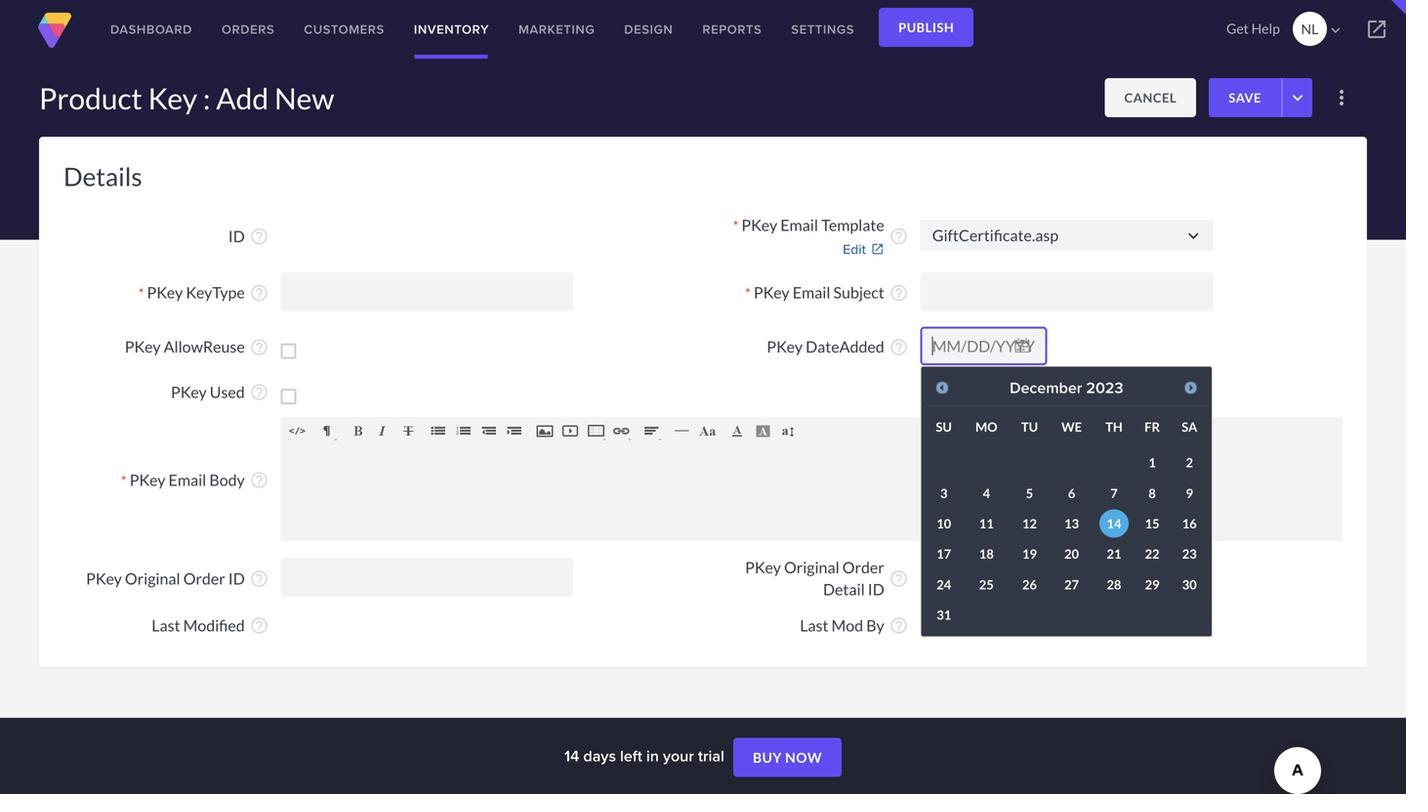 Task type: vqa. For each thing, say whether or not it's contained in the screenshot.
29 LINK on the bottom right
yes



Task type: describe. For each thing, give the bounding box(es) containing it.
settings
[[792, 20, 855, 39]]

* for subject
[[746, 285, 751, 302]]

pkey inside pkey allowreuse help_outline
[[125, 337, 161, 356]]

original for id
[[785, 558, 840, 577]]

mo
[[976, 419, 998, 435]]

2
[[1187, 455, 1194, 471]]

30
[[1183, 577, 1198, 592]]

17 link
[[930, 540, 959, 568]]

pkey used help_outline
[[171, 382, 269, 402]]

pkey inside pkey original order detail id help_outline
[[746, 558, 782, 577]]

1 link
[[1138, 448, 1168, 477]]

28
[[1107, 577, 1122, 592]]

fr
[[1145, 419, 1161, 435]]

help_outline inside pkey dateadded help_outline
[[890, 338, 909, 357]]

help_outline inside id help_outline
[[250, 227, 269, 246]]

:
[[203, 81, 211, 116]]

14 link
[[1100, 509, 1129, 538]]

get help
[[1227, 20, 1281, 37]]

pkey inside * pkey keytype help_outline
[[147, 283, 183, 302]]

* pkey email subject help_outline
[[746, 283, 909, 303]]


[[1184, 226, 1204, 246]]

modified
[[183, 616, 245, 635]]

1
[[1149, 455, 1157, 471]]

3
[[941, 485, 948, 501]]

19 link
[[1016, 540, 1045, 568]]

21
[[1107, 546, 1122, 562]]

dashboard link
[[96, 0, 207, 59]]

11 link
[[972, 509, 1002, 538]]

reports
[[703, 20, 762, 39]]

17
[[937, 546, 952, 562]]

27
[[1065, 577, 1080, 592]]

12
[[1023, 516, 1038, 532]]

30 link
[[1176, 570, 1205, 599]]

14 for 14 days left in your trial
[[565, 745, 580, 767]]

* pkey keytype help_outline
[[139, 283, 269, 303]]

id inside pkey original order detail id help_outline
[[868, 580, 885, 599]]

detail
[[824, 580, 865, 599]]

buy now
[[753, 750, 823, 766]]

24 link
[[930, 570, 959, 599]]

15 link
[[1138, 509, 1168, 538]]

design
[[625, 20, 674, 39]]

MM/DD/YYYY text field
[[921, 327, 1048, 365]]

su
[[936, 419, 952, 435]]

publish
[[899, 20, 955, 35]]

15
[[1146, 516, 1160, 532]]

29
[[1146, 577, 1160, 592]]

orders
[[222, 20, 275, 39]]

in
[[647, 745, 659, 767]]

allowreuse
[[164, 337, 245, 356]]

key
[[148, 81, 197, 116]]

pkey inside pkey dateadded help_outline
[[767, 337, 803, 356]]

10
[[937, 516, 952, 532]]

11
[[980, 516, 994, 532]]

nl 
[[1302, 21, 1345, 39]]

id help_outline
[[228, 227, 269, 246]]

cancel link
[[1106, 78, 1197, 117]]

18 link
[[972, 540, 1002, 568]]

help_outline right edit
[[890, 227, 909, 246]]

* pkey email body help_outline
[[121, 470, 269, 490]]

mod
[[832, 616, 864, 635]]

13
[[1065, 516, 1080, 532]]

we
[[1062, 419, 1083, 435]]


[[1328, 21, 1345, 39]]

help_outline inside pkey used help_outline
[[250, 383, 269, 402]]

23
[[1183, 546, 1198, 562]]

pkey allowreuse help_outline
[[125, 337, 269, 357]]

help_outline inside last modified help_outline
[[250, 616, 269, 636]]

25 link
[[972, 570, 1002, 599]]

pkey inside pkey original order id help_outline
[[86, 569, 122, 588]]

edit link
[[703, 239, 885, 259]]

6
[[1069, 485, 1076, 501]]

help
[[1252, 20, 1281, 37]]

last mod by help_outline
[[800, 616, 909, 636]]

get
[[1227, 20, 1250, 37]]

4 link
[[972, 479, 1002, 507]]

december 2023
[[1010, 376, 1124, 399]]

left
[[620, 745, 643, 767]]

10 link
[[930, 509, 959, 538]]

email inside * pkey email subject help_outline
[[793, 283, 831, 302]]

21 link
[[1100, 540, 1129, 568]]

used
[[210, 382, 245, 401]]

nl
[[1302, 21, 1319, 37]]



Task type: locate. For each thing, give the bounding box(es) containing it.
help_outline right keytype
[[250, 283, 269, 303]]

email inside * pkey email template edit
[[781, 215, 819, 234]]

help_outline right allowreuse
[[250, 338, 269, 357]]

help_outline inside * pkey keytype help_outline
[[250, 283, 269, 303]]

original inside pkey original order detail id help_outline
[[785, 558, 840, 577]]

8
[[1149, 485, 1157, 501]]

last inside last mod by help_outline
[[800, 616, 829, 635]]

20
[[1065, 546, 1080, 562]]

pkey inside * pkey email subject help_outline
[[754, 283, 790, 302]]

help_outline
[[250, 227, 269, 246], [890, 227, 909, 246], [250, 283, 269, 303], [890, 283, 909, 303], [250, 338, 269, 357], [890, 338, 909, 357], [250, 383, 269, 402], [250, 470, 269, 490], [250, 569, 269, 589], [890, 569, 909, 589], [250, 616, 269, 636], [890, 616, 909, 636]]

id right detail
[[868, 580, 885, 599]]

help_outline inside pkey original order id help_outline
[[250, 569, 269, 589]]

31 link
[[930, 601, 959, 629]]

7 link
[[1100, 479, 1129, 507]]

your
[[663, 745, 694, 767]]

by
[[867, 616, 885, 635]]

email down the edit link
[[793, 283, 831, 302]]

0 horizontal spatial last
[[152, 616, 180, 635]]

id inside pkey original order id help_outline
[[228, 569, 245, 588]]

2 last from the left
[[800, 616, 829, 635]]

0 horizontal spatial 14
[[565, 745, 580, 767]]

14 days left in your trial
[[565, 745, 729, 767]]

23 link
[[1176, 540, 1205, 568]]

26
[[1023, 577, 1038, 592]]

order up last modified help_outline
[[183, 569, 225, 588]]

last left 'mod'
[[800, 616, 829, 635]]

5
[[1027, 485, 1034, 501]]

buy
[[753, 750, 783, 766]]

edit
[[843, 239, 866, 259]]

id up keytype
[[228, 227, 245, 246]]

tu
[[1022, 419, 1039, 435]]

last
[[152, 616, 180, 635], [800, 616, 829, 635]]

28 link
[[1100, 570, 1129, 599]]

december
[[1010, 376, 1083, 399]]

* inside * pkey email subject help_outline
[[746, 285, 751, 302]]

order for id
[[843, 558, 885, 577]]

order
[[843, 558, 885, 577], [183, 569, 225, 588]]

pkey inside * pkey email template edit
[[742, 215, 778, 234]]

pkey original order detail id help_outline
[[746, 558, 909, 599]]

save link
[[1210, 78, 1282, 117]]

help_outline right by
[[890, 616, 909, 636]]

email for pkey email template
[[781, 215, 819, 234]]

id up 'modified'
[[228, 569, 245, 588]]

order inside pkey original order detail id help_outline
[[843, 558, 885, 577]]

save
[[1229, 90, 1262, 106]]

19
[[1023, 546, 1038, 562]]

add
[[216, 81, 269, 116]]

1 horizontal spatial 14
[[1107, 516, 1122, 532]]

more_vert
[[1331, 86, 1354, 109]]

1 vertical spatial 14
[[565, 745, 580, 767]]

1 horizontal spatial last
[[800, 616, 829, 635]]

* for help_outline
[[139, 285, 144, 302]]

 link
[[1348, 0, 1407, 59]]

marketing
[[519, 20, 595, 39]]

dashboard
[[110, 20, 192, 39]]

cancel
[[1125, 90, 1177, 106]]

9
[[1187, 485, 1194, 501]]

last for by
[[800, 616, 829, 635]]

pkey dateadded help_outline
[[767, 337, 909, 357]]

email up the edit link
[[781, 215, 819, 234]]

help_outline inside * pkey email subject help_outline
[[890, 283, 909, 303]]

last down pkey original order id help_outline
[[152, 616, 180, 635]]

help_outline inside last mod by help_outline
[[890, 616, 909, 636]]

1 vertical spatial email
[[793, 283, 831, 302]]

original for help_outline
[[125, 569, 180, 588]]

last for help_outline
[[152, 616, 180, 635]]

help_outline inside pkey original order detail id help_outline
[[890, 569, 909, 589]]

template
[[822, 215, 885, 234]]

help_outline right dateadded
[[890, 338, 909, 357]]

2023
[[1087, 376, 1124, 399]]

12 link
[[1016, 509, 1045, 538]]

help_outline right 'modified'
[[250, 616, 269, 636]]

sa
[[1182, 419, 1198, 435]]

0 horizontal spatial original
[[125, 569, 180, 588]]

26 link
[[1016, 570, 1045, 599]]

16
[[1183, 516, 1198, 532]]

help_outline up * pkey keytype help_outline
[[250, 227, 269, 246]]

order for help_outline
[[183, 569, 225, 588]]

29 link
[[1138, 570, 1168, 599]]

details
[[64, 161, 142, 192]]

product
[[39, 81, 142, 116]]

trial
[[698, 745, 725, 767]]

days
[[584, 745, 616, 767]]

pkey
[[742, 215, 778, 234], [147, 283, 183, 302], [754, 283, 790, 302], [125, 337, 161, 356], [767, 337, 803, 356], [171, 382, 207, 401], [130, 470, 166, 489], [746, 558, 782, 577], [86, 569, 122, 588]]

22 link
[[1138, 540, 1168, 568]]

help_outline left 24
[[890, 569, 909, 589]]

None text field
[[281, 273, 574, 311], [921, 273, 1214, 311], [281, 273, 574, 311], [921, 273, 1214, 311]]

1 last from the left
[[152, 616, 180, 635]]

original inside pkey original order id help_outline
[[125, 569, 180, 588]]

0 vertical spatial 14
[[1107, 516, 1122, 532]]

order inside pkey original order id help_outline
[[183, 569, 225, 588]]

* inside * pkey keytype help_outline
[[139, 285, 144, 302]]

14
[[1107, 516, 1122, 532], [565, 745, 580, 767]]

1 horizontal spatial original
[[785, 558, 840, 577]]

25
[[980, 577, 994, 592]]

product key : add new
[[39, 81, 335, 116]]

help_outline right body
[[250, 470, 269, 490]]

th
[[1106, 419, 1123, 435]]

20 link
[[1058, 540, 1087, 568]]

customers
[[304, 20, 385, 39]]


[[1366, 18, 1389, 41]]

14 up 21
[[1107, 516, 1122, 532]]

14 left days
[[565, 745, 580, 767]]

id inside id help_outline
[[228, 227, 245, 246]]

help_outline right used
[[250, 383, 269, 402]]

help_outline up last modified help_outline
[[250, 569, 269, 589]]

2 vertical spatial email
[[169, 470, 206, 489]]

now
[[786, 750, 823, 766]]

1 horizontal spatial order
[[843, 558, 885, 577]]

pkey inside "* pkey email body help_outline"
[[130, 470, 166, 489]]

* inside "* pkey email body help_outline"
[[121, 472, 127, 489]]

help_outline inside "* pkey email body help_outline"
[[250, 470, 269, 490]]

14 for 14
[[1107, 516, 1122, 532]]

email for help_outline
[[169, 470, 206, 489]]

4
[[983, 485, 991, 501]]

0 vertical spatial email
[[781, 215, 819, 234]]

9 link
[[1176, 479, 1205, 507]]

5 link
[[1016, 479, 1045, 507]]

email left body
[[169, 470, 206, 489]]

body
[[209, 470, 245, 489]]

24
[[937, 577, 952, 592]]

6 link
[[1058, 479, 1087, 507]]

pkey original order id help_outline
[[86, 569, 269, 589]]

16 link
[[1176, 509, 1205, 538]]

0 horizontal spatial order
[[183, 569, 225, 588]]

buy now link
[[734, 738, 842, 777]]

* for body
[[121, 472, 127, 489]]

order up detail
[[843, 558, 885, 577]]

pkey inside pkey used help_outline
[[171, 382, 207, 401]]

help_outline right subject
[[890, 283, 909, 303]]

last inside last modified help_outline
[[152, 616, 180, 635]]

dateadded
[[806, 337, 885, 356]]

* for template
[[733, 217, 739, 234]]

original up detail
[[785, 558, 840, 577]]

inventory
[[414, 20, 489, 39]]

new
[[275, 81, 335, 116]]

keytype
[[186, 283, 245, 302]]

None text field
[[921, 220, 1214, 251], [281, 559, 574, 597], [921, 220, 1214, 251], [281, 559, 574, 597]]

email
[[781, 215, 819, 234], [793, 283, 831, 302], [169, 470, 206, 489]]

31
[[937, 607, 952, 623]]

* inside * pkey email template edit
[[733, 217, 739, 234]]

help_outline inside pkey allowreuse help_outline
[[250, 338, 269, 357]]

email inside "* pkey email body help_outline"
[[169, 470, 206, 489]]

original up last modified help_outline
[[125, 569, 180, 588]]

3 link
[[930, 479, 959, 507]]



